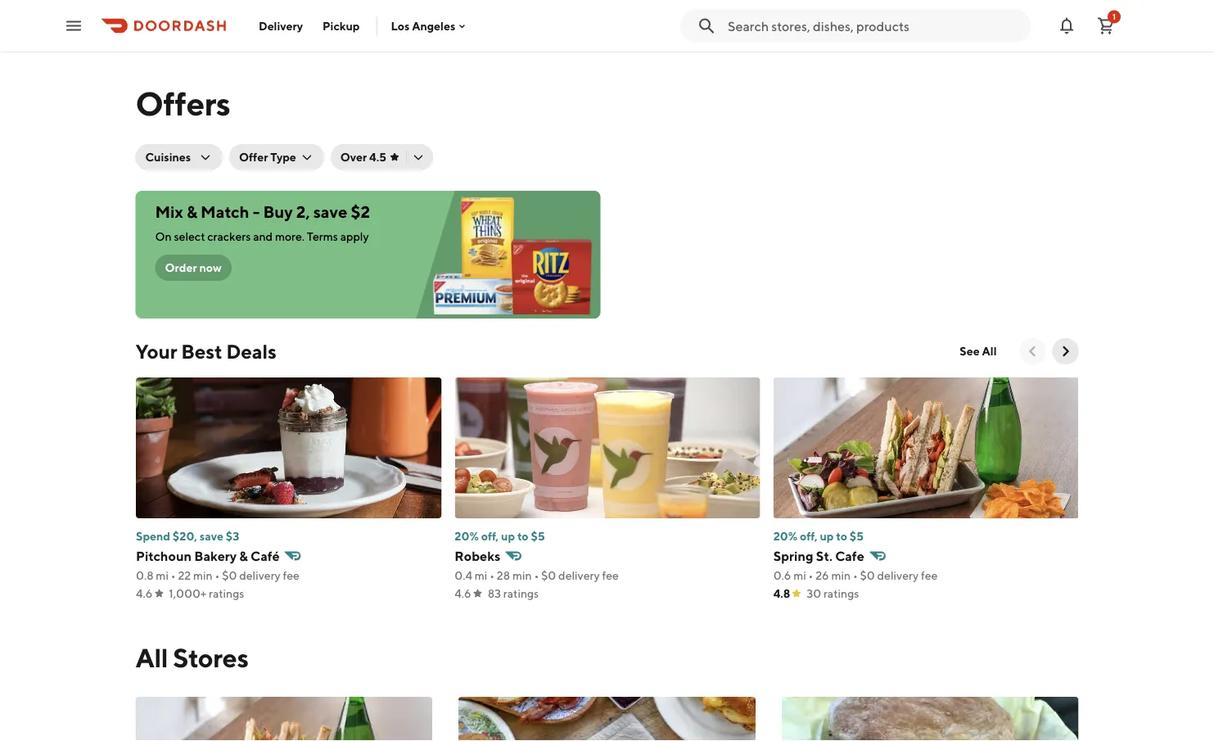 Task type: vqa. For each thing, say whether or not it's contained in the screenshot.
delicious
no



Task type: locate. For each thing, give the bounding box(es) containing it.
1 horizontal spatial min
[[512, 569, 532, 583]]

4.6 for robeks
[[455, 587, 471, 601]]

0 horizontal spatial off,
[[481, 530, 499, 543]]

off, for robeks
[[481, 530, 499, 543]]

4.5
[[370, 150, 387, 164]]

on
[[155, 230, 172, 243]]

to up cafe
[[836, 530, 848, 543]]

0 horizontal spatial fee
[[283, 569, 299, 583]]

crackers
[[207, 230, 251, 243]]

20% for robeks
[[455, 530, 479, 543]]

2 • from the left
[[215, 569, 219, 583]]

2 20% from the left
[[774, 530, 798, 543]]

delivery right 28
[[558, 569, 600, 583]]

off, up the "robeks" at the left bottom of page
[[481, 530, 499, 543]]

&
[[187, 202, 197, 222], [239, 549, 248, 564]]

cuisines
[[145, 150, 191, 164]]

1 4.6 from the left
[[136, 587, 152, 601]]

2 off, from the left
[[800, 530, 818, 543]]

0.6 mi • 26 min • $0 delivery fee
[[774, 569, 938, 583]]

0 horizontal spatial &
[[187, 202, 197, 222]]

delivery down café
[[239, 569, 280, 583]]

$0 down 'bakery'
[[222, 569, 237, 583]]

mi
[[156, 569, 168, 583], [475, 569, 487, 583], [794, 569, 806, 583]]

1 horizontal spatial ratings
[[503, 587, 539, 601]]

1 delivery from the left
[[239, 569, 280, 583]]

fee for pitchoun bakery & café
[[283, 569, 299, 583]]

1 mi from the left
[[156, 569, 168, 583]]

ratings
[[209, 587, 244, 601], [503, 587, 539, 601], [824, 587, 859, 601]]

0 horizontal spatial delivery
[[239, 569, 280, 583]]

up up 28
[[501, 530, 515, 543]]

1 items, open order cart image
[[1097, 16, 1117, 36]]

min up 1,000+ ratings
[[193, 569, 212, 583]]

2 delivery from the left
[[558, 569, 600, 583]]

20% off, up to $5 up the "robeks" at the left bottom of page
[[455, 530, 545, 543]]

1 horizontal spatial save
[[314, 202, 348, 222]]

1 up from the left
[[501, 530, 515, 543]]

Store search: begin typing to search for stores available on DoorDash text field
[[728, 17, 1022, 35]]

$0 down cafe
[[860, 569, 875, 583]]

4.8
[[774, 587, 790, 601]]

2 4.6 from the left
[[455, 587, 471, 601]]

4.6 down 0.4
[[455, 587, 471, 601]]

see
[[960, 345, 980, 358]]

min
[[193, 569, 212, 583], [512, 569, 532, 583], [832, 569, 851, 583]]

to
[[517, 530, 529, 543], [836, 530, 848, 543]]

delivery button
[[249, 13, 313, 39]]

spend
[[136, 530, 170, 543]]

0 vertical spatial all
[[983, 345, 997, 358]]

0 horizontal spatial $5
[[531, 530, 545, 543]]

2 horizontal spatial $0
[[860, 569, 875, 583]]

0 horizontal spatial mi
[[156, 569, 168, 583]]

0.8 mi • 22 min • $0 delivery fee
[[136, 569, 299, 583]]

-
[[253, 202, 260, 222]]

2 $0 from the left
[[541, 569, 556, 583]]

min for robeks
[[512, 569, 532, 583]]

2 horizontal spatial fee
[[921, 569, 938, 583]]

1 horizontal spatial $5
[[850, 530, 864, 543]]

save
[[314, 202, 348, 222], [199, 530, 223, 543]]

$5
[[531, 530, 545, 543], [850, 530, 864, 543]]

off,
[[481, 530, 499, 543], [800, 530, 818, 543]]

1 horizontal spatial 4.6
[[455, 587, 471, 601]]

mix & match - buy 2, save $2 on select crackers and more. terms apply
[[155, 202, 370, 243]]

0 horizontal spatial 4.6
[[136, 587, 152, 601]]

order
[[165, 261, 197, 274]]

3 $0 from the left
[[860, 569, 875, 583]]

mi right 0.4
[[475, 569, 487, 583]]

30 ratings
[[807, 587, 859, 601]]

2 horizontal spatial mi
[[794, 569, 806, 583]]

all
[[983, 345, 997, 358], [136, 642, 168, 673]]

delivery right 26
[[878, 569, 919, 583]]

1 horizontal spatial to
[[836, 530, 848, 543]]

0 horizontal spatial $0
[[222, 569, 237, 583]]

2 horizontal spatial min
[[832, 569, 851, 583]]

20% up spring
[[774, 530, 798, 543]]

ratings for robeks
[[503, 587, 539, 601]]

1 horizontal spatial off,
[[800, 530, 818, 543]]

1 20% from the left
[[455, 530, 479, 543]]

up for robeks
[[501, 530, 515, 543]]

1 $5 from the left
[[531, 530, 545, 543]]

1 ratings from the left
[[209, 587, 244, 601]]

1 horizontal spatial delivery
[[558, 569, 600, 583]]

2 ratings from the left
[[503, 587, 539, 601]]

0 vertical spatial save
[[314, 202, 348, 222]]

$5 up 0.4 mi • 28 min • $0 delivery fee
[[531, 530, 545, 543]]

see all link
[[951, 338, 1007, 365]]

mi right 0.6
[[794, 569, 806, 583]]

up
[[501, 530, 515, 543], [820, 530, 834, 543]]

los
[[391, 19, 410, 33]]

3 delivery from the left
[[878, 569, 919, 583]]

1,000+ ratings
[[169, 587, 244, 601]]

4.6 down 0.8
[[136, 587, 152, 601]]

bakery
[[194, 549, 236, 564]]

over 4.5 button
[[331, 144, 433, 170]]

pitchoun
[[136, 549, 191, 564]]

0 horizontal spatial up
[[501, 530, 515, 543]]

3 mi from the left
[[794, 569, 806, 583]]

offer
[[239, 150, 268, 164]]

2 horizontal spatial ratings
[[824, 587, 859, 601]]

$0 right 28
[[541, 569, 556, 583]]

ratings down 0.4 mi • 28 min • $0 delivery fee
[[503, 587, 539, 601]]

•
[[171, 569, 175, 583], [215, 569, 219, 583], [490, 569, 494, 583], [534, 569, 539, 583], [809, 569, 813, 583], [853, 569, 858, 583]]

1 horizontal spatial 20%
[[774, 530, 798, 543]]

3 min from the left
[[832, 569, 851, 583]]

to up 0.4 mi • 28 min • $0 delivery fee
[[517, 530, 529, 543]]

20% up the "robeks" at the left bottom of page
[[455, 530, 479, 543]]

1 off, from the left
[[481, 530, 499, 543]]

0 horizontal spatial save
[[199, 530, 223, 543]]

all right the see
[[983, 345, 997, 358]]

fee
[[283, 569, 299, 583], [602, 569, 619, 583], [921, 569, 938, 583]]

1 horizontal spatial fee
[[602, 569, 619, 583]]

all stores
[[136, 642, 249, 673]]

mi right 0.8
[[156, 569, 168, 583]]

1 $0 from the left
[[222, 569, 237, 583]]

stores
[[173, 642, 249, 673]]

2,
[[296, 202, 310, 222]]

min right 28
[[512, 569, 532, 583]]

$5 for robeks
[[531, 530, 545, 543]]

0 horizontal spatial 20% off, up to $5
[[455, 530, 545, 543]]

up for spring st. cafe
[[820, 530, 834, 543]]

off, up spring st. cafe
[[800, 530, 818, 543]]

• left 28
[[490, 569, 494, 583]]

1 button
[[1090, 9, 1123, 42]]

pickup
[[323, 19, 360, 32]]

1 fee from the left
[[283, 569, 299, 583]]

$5 up cafe
[[850, 530, 864, 543]]

20% for spring st. cafe
[[774, 530, 798, 543]]

1 horizontal spatial all
[[983, 345, 997, 358]]

• left 26
[[809, 569, 813, 583]]

5 • from the left
[[809, 569, 813, 583]]

pickup button
[[313, 13, 370, 39]]

2 20% off, up to $5 from the left
[[774, 530, 864, 543]]

cafe
[[835, 549, 865, 564]]

2 $5 from the left
[[850, 530, 864, 543]]

• left 22
[[171, 569, 175, 583]]

ratings down 0.6 mi • 26 min • $0 delivery fee
[[824, 587, 859, 601]]

1 vertical spatial &
[[239, 549, 248, 564]]

1 20% off, up to $5 from the left
[[455, 530, 545, 543]]

up up st.
[[820, 530, 834, 543]]

0 horizontal spatial min
[[193, 569, 212, 583]]

delivery
[[239, 569, 280, 583], [558, 569, 600, 583], [878, 569, 919, 583]]

your best deals
[[136, 340, 277, 363]]

20% off, up to $5
[[455, 530, 545, 543], [774, 530, 864, 543]]

1 horizontal spatial up
[[820, 530, 834, 543]]

20%
[[455, 530, 479, 543], [774, 530, 798, 543]]

1 horizontal spatial mi
[[475, 569, 487, 583]]

1 min from the left
[[193, 569, 212, 583]]

& left café
[[239, 549, 248, 564]]

min right 26
[[832, 569, 851, 583]]

2 mi from the left
[[475, 569, 487, 583]]

6 • from the left
[[853, 569, 858, 583]]

3 ratings from the left
[[824, 587, 859, 601]]

$0
[[222, 569, 237, 583], [541, 569, 556, 583], [860, 569, 875, 583]]

0 vertical spatial &
[[187, 202, 197, 222]]

1 horizontal spatial 20% off, up to $5
[[774, 530, 864, 543]]

2 fee from the left
[[602, 569, 619, 583]]

2 up from the left
[[820, 530, 834, 543]]

pitchoun bakery & café
[[136, 549, 280, 564]]

• down 'bakery'
[[215, 569, 219, 583]]

save up pitchoun bakery & café
[[199, 530, 223, 543]]

delivery for spring st. cafe
[[878, 569, 919, 583]]

to for robeks
[[517, 530, 529, 543]]

• up 83 ratings
[[534, 569, 539, 583]]

4.6 for pitchoun bakery & café
[[136, 587, 152, 601]]

1 horizontal spatial $0
[[541, 569, 556, 583]]

0 horizontal spatial 20%
[[455, 530, 479, 543]]

2 min from the left
[[512, 569, 532, 583]]

0 horizontal spatial ratings
[[209, 587, 244, 601]]

4.6
[[136, 587, 152, 601], [455, 587, 471, 601]]

3 fee from the left
[[921, 569, 938, 583]]

best
[[181, 340, 222, 363]]

deals
[[226, 340, 277, 363]]

all left "stores" on the left bottom
[[136, 642, 168, 673]]

los angeles button
[[391, 19, 469, 33]]

2 to from the left
[[836, 530, 848, 543]]

1 • from the left
[[171, 569, 175, 583]]

2 horizontal spatial delivery
[[878, 569, 919, 583]]

1 to from the left
[[517, 530, 529, 543]]

• down cafe
[[853, 569, 858, 583]]

save up terms at left
[[314, 202, 348, 222]]

26
[[816, 569, 829, 583]]

more.
[[275, 230, 305, 243]]

select
[[174, 230, 205, 243]]

ratings down 0.8 mi • 22 min • $0 delivery fee
[[209, 587, 244, 601]]

20% off, up to $5 up spring st. cafe
[[774, 530, 864, 543]]

& right mix at the left of the page
[[187, 202, 197, 222]]

0 horizontal spatial all
[[136, 642, 168, 673]]

0 horizontal spatial to
[[517, 530, 529, 543]]

over
[[341, 150, 367, 164]]



Task type: describe. For each thing, give the bounding box(es) containing it.
now
[[199, 261, 222, 274]]

mi for spring st. cafe
[[794, 569, 806, 583]]

mi for robeks
[[475, 569, 487, 583]]

los angeles
[[391, 19, 456, 33]]

café
[[250, 549, 280, 564]]

offer type button
[[229, 144, 324, 170]]

& inside mix & match - buy 2, save $2 on select crackers and more. terms apply
[[187, 202, 197, 222]]

open menu image
[[64, 16, 84, 36]]

save inside mix & match - buy 2, save $2 on select crackers and more. terms apply
[[314, 202, 348, 222]]

83
[[488, 587, 501, 601]]

$0 for spring st. cafe
[[860, 569, 875, 583]]

st.
[[816, 549, 833, 564]]

previous button of carousel image
[[1025, 343, 1042, 360]]

$5 for spring st. cafe
[[850, 530, 864, 543]]

0.4 mi • 28 min • $0 delivery fee
[[455, 569, 619, 583]]

cuisines button
[[136, 144, 223, 170]]

your best deals link
[[136, 338, 277, 365]]

0.8
[[136, 569, 153, 583]]

mix
[[155, 202, 183, 222]]

20% off, up to $5 for robeks
[[455, 530, 545, 543]]

offers
[[136, 84, 231, 122]]

min for pitchoun bakery & café
[[193, 569, 212, 583]]

$0 for robeks
[[541, 569, 556, 583]]

0.4
[[455, 569, 472, 583]]

off, for spring st. cafe
[[800, 530, 818, 543]]

83 ratings
[[488, 587, 539, 601]]

your
[[136, 340, 177, 363]]

spend $20, save $3
[[136, 530, 239, 543]]

buy
[[263, 202, 293, 222]]

$20,
[[172, 530, 197, 543]]

to for spring st. cafe
[[836, 530, 848, 543]]

type
[[271, 150, 296, 164]]

order now button
[[155, 255, 232, 281]]

and
[[253, 230, 273, 243]]

ratings for spring st. cafe
[[824, 587, 859, 601]]

min for spring st. cafe
[[832, 569, 851, 583]]

see all
[[960, 345, 997, 358]]

angeles
[[412, 19, 456, 33]]

3 • from the left
[[490, 569, 494, 583]]

fee for spring st. cafe
[[921, 569, 938, 583]]

delivery for pitchoun bakery & café
[[239, 569, 280, 583]]

delivery for robeks
[[558, 569, 600, 583]]

$0 for pitchoun bakery & café
[[222, 569, 237, 583]]

28
[[497, 569, 510, 583]]

ratings for pitchoun bakery & café
[[209, 587, 244, 601]]

apply
[[341, 230, 369, 243]]

1,000+
[[169, 587, 206, 601]]

spring
[[774, 549, 814, 564]]

1 vertical spatial save
[[199, 530, 223, 543]]

terms
[[307, 230, 338, 243]]

30
[[807, 587, 821, 601]]

1 horizontal spatial &
[[239, 549, 248, 564]]

robeks
[[455, 549, 500, 564]]

0.6
[[774, 569, 791, 583]]

1 vertical spatial all
[[136, 642, 168, 673]]

delivery
[[259, 19, 303, 32]]

$3
[[226, 530, 239, 543]]

match
[[201, 202, 250, 222]]

$2
[[351, 202, 370, 222]]

offer type
[[239, 150, 296, 164]]

20% off, up to $5 for spring st. cafe
[[774, 530, 864, 543]]

mi for pitchoun bakery & café
[[156, 569, 168, 583]]

over 4.5
[[341, 150, 387, 164]]

1
[[1113, 12, 1117, 21]]

next button of carousel image
[[1058, 343, 1074, 360]]

22
[[178, 569, 191, 583]]

notification bell image
[[1058, 16, 1077, 36]]

order now
[[165, 261, 222, 274]]

fee for robeks
[[602, 569, 619, 583]]

spring st. cafe
[[774, 549, 865, 564]]

4 • from the left
[[534, 569, 539, 583]]



